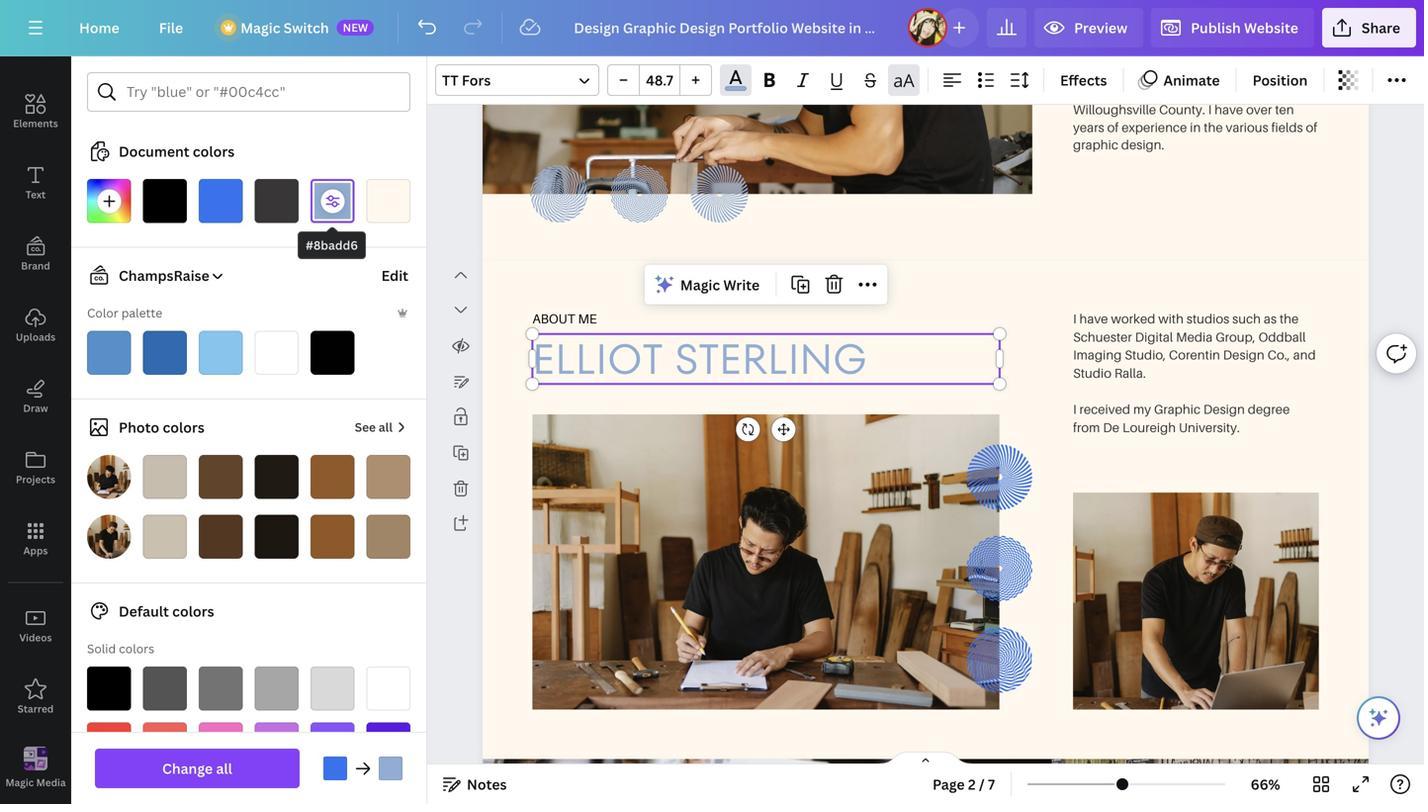 Task type: vqa. For each thing, say whether or not it's contained in the screenshot.
the left THE
yes



Task type: describe. For each thing, give the bounding box(es) containing it.
#8badd6
[[306, 237, 358, 253]]

design inside i have worked with studios such as the schuester digital media group, oddball imaging studio, corentin design co., and studio ralla.
[[1223, 347, 1265, 362]]

all for see all
[[379, 419, 393, 435]]

magic for magic media
[[5, 776, 34, 789]]

degree
[[1248, 401, 1290, 417]]

colors for default colors
[[172, 602, 214, 621]]

violet #5e17eb image
[[366, 723, 411, 767]]

file
[[159, 18, 183, 37]]

based
[[1209, 84, 1245, 100]]

tt fors
[[442, 71, 491, 90]]

digital
[[1135, 329, 1173, 344]]

7
[[988, 775, 995, 794]]

elements button
[[0, 76, 71, 147]]

group,
[[1216, 329, 1256, 344]]

notes button
[[435, 769, 515, 800]]

document colors
[[119, 142, 235, 161]]

solid
[[87, 641, 116, 657]]

apps button
[[0, 504, 71, 575]]

worked
[[1111, 311, 1156, 326]]

draw button
[[0, 361, 71, 432]]

tt fors button
[[435, 64, 599, 96]]

projects
[[16, 473, 55, 486]]

dark gray #545454 image
[[143, 667, 187, 711]]

#945721 image
[[311, 455, 355, 499]]

– – number field
[[646, 71, 674, 90]]

turquoise blue #5ce1e6 image
[[199, 778, 243, 804]]

media inside i have worked with studios such as the schuester digital media group, oddball imaging studio, corentin design co., and studio ralla.
[[1176, 329, 1213, 344]]

effects button
[[1053, 64, 1115, 96]]

elliot sterling
[[533, 329, 867, 388]]

#a58463 image
[[366, 515, 411, 559]]

i received my graphic design degree from de loureigh university.
[[1073, 401, 1290, 435]]

uploads
[[16, 330, 56, 344]]

66%
[[1251, 775, 1281, 794]]

i have worked with studios such as the schuester digital media group, oddball imaging studio, corentin design co., and studio ralla.
[[1073, 311, 1316, 381]]

magic write
[[680, 275, 760, 294]]

aqua blue #0cc0df image
[[143, 778, 187, 804]]

color palette
[[87, 305, 162, 321]]

page 2 / 7
[[933, 775, 995, 794]]

change all
[[162, 759, 232, 778]]

corentin
[[1169, 347, 1221, 362]]

#cbbfac image
[[143, 515, 187, 559]]

edit button
[[379, 256, 411, 295]]

change all button
[[95, 749, 300, 788]]

magic for magic switch
[[241, 18, 280, 37]]

#75c6ef image
[[199, 331, 243, 375]]

website
[[1244, 18, 1299, 37]]

2
[[968, 775, 976, 794]]

videos
[[19, 631, 52, 644]]

#a58463 image
[[366, 515, 411, 559]]

years
[[1073, 119, 1105, 135]]

various
[[1226, 119, 1269, 135]]

#000000 image
[[143, 179, 187, 223]]

page 2 / 7 button
[[925, 769, 1003, 800]]

purple #8c52ff image
[[311, 723, 355, 767]]

colors for solid colors
[[119, 641, 154, 657]]

default colors
[[119, 602, 214, 621]]

gray #737373 image
[[199, 667, 243, 711]]

champsraise button
[[79, 264, 225, 287]]

#393636 image
[[255, 179, 299, 223]]

magic for magic write
[[680, 275, 720, 294]]

position button
[[1245, 64, 1316, 96]]

oddball
[[1259, 329, 1306, 344]]

Try "blue" or "#00c4cc" search field
[[127, 73, 398, 111]]

see all
[[355, 419, 393, 435]]

palette
[[121, 305, 162, 321]]

schuester
[[1073, 329, 1132, 344]]

publish website button
[[1152, 8, 1315, 47]]

my
[[1134, 401, 1151, 417]]

white #ffffff image
[[366, 667, 411, 711]]

0 vertical spatial in
[[1248, 84, 1259, 100]]

effects
[[1060, 71, 1107, 90]]

i'm
[[1073, 84, 1090, 100]]

page
[[933, 775, 965, 794]]

edit
[[381, 266, 409, 285]]

position
[[1253, 71, 1308, 90]]

purple #8c52ff image
[[311, 723, 355, 767]]

1 of from the left
[[1108, 119, 1119, 135]]

graphic
[[1073, 137, 1119, 152]]

notes
[[467, 775, 507, 794]]

#945721 image
[[311, 455, 355, 499]]

brand
[[21, 259, 50, 273]]

tt
[[442, 71, 459, 90]]

design inside button
[[19, 46, 52, 59]]

#75c6ef image
[[199, 331, 243, 375]]

a
[[1093, 84, 1100, 100]]

graphic inside i'm a graphic designer based in willoughsville county. i have over ten years of experience in the various fields of graphic design.
[[1103, 84, 1150, 100]]

change
[[162, 759, 213, 778]]

side panel tab list
[[0, 5, 71, 804]]

magic write button
[[649, 269, 768, 300]]

#4890cd image
[[87, 331, 131, 375]]

design.
[[1122, 137, 1165, 152]]

document
[[119, 142, 189, 161]]

gray #a6a6a6 image
[[255, 667, 299, 711]]

brand button
[[0, 219, 71, 290]]

received
[[1080, 401, 1131, 417]]

home
[[79, 18, 119, 37]]

studios
[[1187, 311, 1230, 326]]

the inside i have worked with studios such as the schuester digital media group, oddball imaging studio, corentin design co., and studio ralla.
[[1280, 311, 1299, 326]]

media inside button
[[36, 776, 66, 789]]

graphic inside i received my graphic design degree from de loureigh university.
[[1154, 401, 1201, 417]]

publish website
[[1191, 18, 1299, 37]]

photo colors
[[119, 418, 205, 437]]

the inside i'm a graphic designer based in willoughsville county. i have over ten years of experience in the various fields of graphic design.
[[1204, 119, 1223, 135]]

cobalt blue #004aad image
[[366, 778, 411, 804]]

main menu bar
[[0, 0, 1424, 56]]

#2273f3 image
[[323, 757, 347, 780]]

designer
[[1153, 84, 1206, 100]]

have inside i have worked with studios such as the schuester digital media group, oddball imaging studio, corentin design co., and studio ralla.
[[1080, 311, 1108, 326]]

bright red #ff3131 image
[[87, 723, 131, 767]]



Task type: locate. For each thing, give the bounding box(es) containing it.
magic inside main menu bar
[[241, 18, 280, 37]]

loureigh
[[1123, 419, 1176, 435]]

1 vertical spatial media
[[36, 776, 66, 789]]

the
[[1204, 119, 1223, 135], [1280, 311, 1299, 326]]

#ffffff image
[[255, 331, 299, 375], [255, 331, 299, 375]]

me
[[578, 311, 597, 326]]

new
[[343, 20, 368, 35]]

violet #5e17eb image
[[366, 723, 411, 767]]

bright red #ff3131 image
[[87, 723, 131, 767]]

projects button
[[0, 432, 71, 504]]

see
[[355, 419, 376, 435]]

champsraise
[[119, 266, 209, 285]]

0 vertical spatial magic
[[241, 18, 280, 37]]

#4890cd image
[[87, 331, 131, 375]]

1 vertical spatial have
[[1080, 311, 1108, 326]]

colors right the solid
[[119, 641, 154, 657]]

photo
[[119, 418, 159, 437]]

#010101 image
[[311, 331, 355, 375], [311, 331, 355, 375]]

black #000000 image
[[87, 667, 131, 711]]

i'm a graphic designer based in willoughsville county. i have over ten years of experience in the various fields of graphic design.
[[1073, 84, 1318, 152]]

uploads button
[[0, 290, 71, 361]]

1 horizontal spatial the
[[1280, 311, 1299, 326]]

#b28e6d image
[[366, 455, 411, 499]]

media down "starred"
[[36, 776, 66, 789]]

#166bb5 image
[[143, 331, 187, 375]]

magic media
[[5, 776, 66, 789]]

graphic up loureigh on the bottom of the page
[[1154, 401, 1201, 417]]

#166bb5 image
[[143, 331, 187, 375]]

i up schuester
[[1073, 311, 1077, 326]]

cobalt blue #004aad image
[[366, 778, 411, 804]]

#211913 image
[[255, 455, 299, 499], [255, 455, 299, 499]]

and
[[1293, 347, 1316, 362]]

1 vertical spatial all
[[216, 759, 232, 778]]

home link
[[63, 8, 135, 47]]

see all button
[[353, 408, 411, 447]]

0 horizontal spatial media
[[36, 776, 66, 789]]

0 horizontal spatial magic
[[5, 776, 34, 789]]

design inside i received my graphic design degree from de loureigh university.
[[1204, 401, 1245, 417]]

co.,
[[1268, 347, 1291, 362]]

1 vertical spatial magic
[[680, 275, 720, 294]]

publish
[[1191, 18, 1241, 37]]

#000000 image
[[143, 179, 187, 223]]

about
[[533, 311, 575, 326]]

fields
[[1272, 119, 1303, 135]]

white #ffffff image
[[366, 667, 411, 711]]

design
[[19, 46, 52, 59], [1223, 347, 1265, 362], [1204, 401, 1245, 417]]

over
[[1246, 102, 1272, 117]]

i for from
[[1073, 401, 1077, 417]]

all right see
[[379, 419, 393, 435]]

#fff8ed image
[[366, 179, 411, 223], [366, 179, 411, 223]]

colors
[[193, 142, 235, 161], [163, 418, 205, 437], [172, 602, 214, 621], [119, 641, 154, 657]]

in down county.
[[1190, 119, 1201, 135]]

#2273f3 image
[[199, 179, 243, 223], [199, 179, 243, 223], [323, 757, 347, 780]]

de
[[1103, 419, 1120, 435]]

colors for photo colors
[[163, 418, 205, 437]]

1 horizontal spatial all
[[379, 419, 393, 435]]

fors
[[462, 71, 491, 90]]

color
[[87, 305, 118, 321]]

#96561f image
[[311, 515, 355, 559]]

1 horizontal spatial graphic
[[1154, 401, 1201, 417]]

0 vertical spatial i
[[1209, 102, 1212, 117]]

graphic
[[1103, 84, 1150, 100], [1154, 401, 1201, 417]]

aqua blue #0cc0df image
[[143, 778, 187, 804]]

imaging
[[1073, 347, 1122, 362]]

light gray #d9d9d9 image
[[311, 667, 355, 711], [311, 667, 355, 711]]

university.
[[1179, 419, 1240, 435]]

0 vertical spatial the
[[1204, 119, 1223, 135]]

#573620 image
[[199, 515, 243, 559], [199, 515, 243, 559]]

0 horizontal spatial graphic
[[1103, 84, 1150, 100]]

design up the university.
[[1204, 401, 1245, 417]]

magic left write
[[680, 275, 720, 294]]

have inside i'm a graphic designer based in willoughsville county. i have over ten years of experience in the various fields of graphic design.
[[1215, 102, 1244, 117]]

0 horizontal spatial have
[[1080, 311, 1108, 326]]

studio
[[1073, 365, 1112, 381]]

1 horizontal spatial magic
[[241, 18, 280, 37]]

#1e1611 image
[[255, 515, 299, 559], [255, 515, 299, 559]]

magic
[[241, 18, 280, 37], [680, 275, 720, 294], [5, 776, 34, 789]]

2 vertical spatial i
[[1073, 401, 1077, 417]]

i down based
[[1209, 102, 1212, 117]]

ten
[[1275, 102, 1295, 117]]

black #000000 image
[[87, 667, 131, 711]]

0 horizontal spatial all
[[216, 759, 232, 778]]

0 vertical spatial graphic
[[1103, 84, 1150, 100]]

colors right photo
[[163, 418, 205, 437]]

#393636 image
[[255, 179, 299, 223]]

#8badd6 image
[[725, 86, 747, 91], [311, 179, 355, 223], [311, 179, 355, 223], [379, 757, 403, 780], [379, 757, 403, 780]]

show pages image
[[878, 751, 973, 767]]

#96561f image
[[311, 515, 355, 559]]

graphic up willoughsville
[[1103, 84, 1150, 100]]

1 horizontal spatial media
[[1176, 329, 1213, 344]]

as
[[1264, 311, 1277, 326]]

#654227 image
[[199, 455, 243, 499], [199, 455, 243, 499]]

pink #ff66c4 image
[[199, 723, 243, 767], [199, 723, 243, 767]]

gray #737373 image
[[199, 667, 243, 711]]

1 horizontal spatial in
[[1248, 84, 1259, 100]]

file button
[[143, 8, 199, 47]]

have
[[1215, 102, 1244, 117], [1080, 311, 1108, 326]]

i
[[1209, 102, 1212, 117], [1073, 311, 1077, 326], [1073, 401, 1077, 417]]

elements
[[13, 117, 58, 130]]

i for as
[[1073, 311, 1077, 326]]

design up the elements button
[[19, 46, 52, 59]]

1 vertical spatial the
[[1280, 311, 1299, 326]]

design down group,
[[1223, 347, 1265, 362]]

magic inside the side panel "tab list"
[[5, 776, 34, 789]]

gray #a6a6a6 image
[[255, 667, 299, 711]]

canva assistant image
[[1367, 706, 1391, 730]]

coral red #ff5757 image
[[143, 723, 187, 767], [143, 723, 187, 767]]

studio,
[[1125, 347, 1166, 362]]

media up corentin
[[1176, 329, 1213, 344]]

such
[[1233, 311, 1261, 326]]

0 vertical spatial all
[[379, 419, 393, 435]]

i inside i received my graphic design degree from de loureigh university.
[[1073, 401, 1077, 417]]

write
[[724, 275, 760, 294]]

0 vertical spatial design
[[19, 46, 52, 59]]

with
[[1159, 311, 1184, 326]]

1 horizontal spatial have
[[1215, 102, 1244, 117]]

all for change all
[[216, 759, 232, 778]]

#cbbfac image
[[143, 515, 187, 559]]

group
[[607, 64, 712, 96]]

light blue #38b6ff image
[[255, 778, 299, 804], [255, 778, 299, 804]]

#c7bcad image
[[143, 455, 187, 499], [143, 455, 187, 499]]

1 vertical spatial design
[[1223, 347, 1265, 362]]

dark turquoise #0097b2 image
[[87, 778, 131, 804], [87, 778, 131, 804]]

county.
[[1159, 102, 1206, 117]]

magenta #cb6ce6 image
[[255, 723, 299, 767], [255, 723, 299, 767]]

0 horizontal spatial in
[[1190, 119, 1201, 135]]

colors for document colors
[[193, 142, 235, 161]]

0 horizontal spatial the
[[1204, 119, 1223, 135]]

have up schuester
[[1080, 311, 1108, 326]]

magic left the 'switch'
[[241, 18, 280, 37]]

apps
[[23, 544, 48, 557]]

of down willoughsville
[[1108, 119, 1119, 135]]

dark gray #545454 image
[[143, 667, 187, 711]]

2 horizontal spatial magic
[[680, 275, 720, 294]]

66% button
[[1234, 769, 1298, 800]]

1 vertical spatial graphic
[[1154, 401, 1201, 417]]

experience
[[1122, 119, 1187, 135]]

the right as on the right of page
[[1280, 311, 1299, 326]]

2 vertical spatial design
[[1204, 401, 1245, 417]]

i inside i have worked with studios such as the schuester digital media group, oddball imaging studio, corentin design co., and studio ralla.
[[1073, 311, 1077, 326]]

ralla.
[[1115, 365, 1146, 381]]

add a new color image
[[87, 179, 131, 223], [87, 179, 131, 223]]

videos button
[[0, 591, 71, 662]]

1 horizontal spatial of
[[1306, 119, 1318, 135]]

in
[[1248, 84, 1259, 100], [1190, 119, 1201, 135]]

2 vertical spatial magic
[[5, 776, 34, 789]]

design button
[[0, 5, 71, 76]]

0 vertical spatial have
[[1215, 102, 1244, 117]]

colors right "default" in the bottom left of the page
[[172, 602, 214, 621]]

starred button
[[0, 662, 71, 733]]

1 vertical spatial i
[[1073, 311, 1077, 326]]

have down based
[[1215, 102, 1244, 117]]

colors right document
[[193, 142, 235, 161]]

i inside i'm a graphic designer based in willoughsville county. i have over ten years of experience in the various fields of graphic design.
[[1209, 102, 1212, 117]]

sterling
[[675, 329, 867, 388]]

#8badd6 image
[[725, 86, 747, 91]]

0 vertical spatial media
[[1176, 329, 1213, 344]]

in up over
[[1248, 84, 1259, 100]]

1 vertical spatial in
[[1190, 119, 1201, 135]]

turquoise blue #5ce1e6 image
[[199, 778, 243, 804]]

all up turquoise blue #5ce1e6 image
[[216, 759, 232, 778]]

media
[[1176, 329, 1213, 344], [36, 776, 66, 789]]

default
[[119, 602, 169, 621]]

Design title text field
[[558, 8, 900, 47]]

preview button
[[1035, 8, 1144, 47]]

i up from
[[1073, 401, 1077, 417]]

royal blue #5271ff image
[[311, 778, 355, 804], [311, 778, 355, 804]]

willoughsville
[[1073, 102, 1157, 117]]

/
[[979, 775, 985, 794]]

of right 'fields' on the right
[[1306, 119, 1318, 135]]

#b28e6d image
[[366, 455, 411, 499]]

solid colors
[[87, 641, 154, 657]]

from
[[1073, 419, 1100, 435]]

the left various
[[1204, 119, 1223, 135]]

switch
[[284, 18, 329, 37]]

share
[[1362, 18, 1401, 37]]

magic switch
[[241, 18, 329, 37]]

all
[[379, 419, 393, 435], [216, 759, 232, 778]]

about me
[[533, 311, 597, 326]]

2 of from the left
[[1306, 119, 1318, 135]]

elliot
[[533, 329, 663, 388]]

magic down "starred"
[[5, 776, 34, 789]]

text button
[[0, 147, 71, 219]]

0 horizontal spatial of
[[1108, 119, 1119, 135]]



